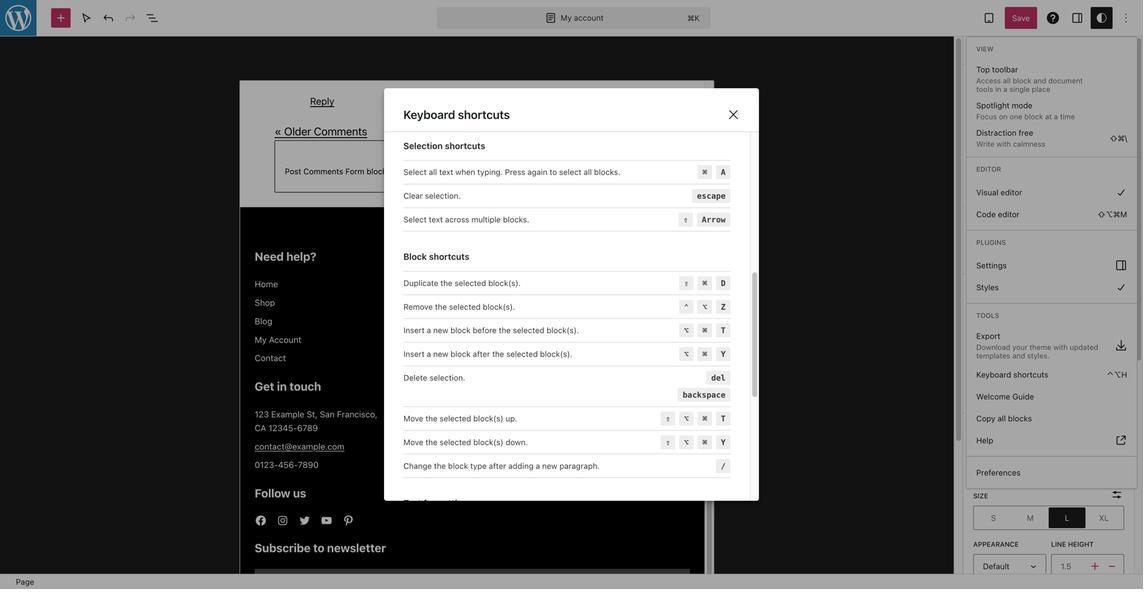 Task type: describe. For each thing, give the bounding box(es) containing it.
options menu
[[967, 37, 1138, 489]]

del
[[712, 374, 726, 383]]

plugins
[[977, 239, 1006, 247]]

selected for remove the selected block(s).
[[449, 302, 481, 311]]

welcome guide button
[[972, 386, 1133, 408]]

escape
[[697, 192, 726, 201]]

editor for code editor
[[999, 210, 1020, 219]]

⌥ for remove the selected block(s).
[[703, 303, 708, 312]]

keyboard shortcuts inside tools group
[[977, 370, 1049, 379]]

type
[[471, 461, 487, 471]]

paragraph.
[[560, 461, 600, 471]]

s
[[991, 514, 996, 523]]

duplicate the selected block(s).
[[404, 279, 521, 288]]

visual editor
[[977, 188, 1023, 197]]

⇧ inside the shift command d element
[[684, 279, 689, 288]]

help link
[[972, 430, 1133, 452]]

new for before
[[433, 326, 449, 335]]

welcome
[[977, 392, 1011, 401]]

block shortcuts
[[404, 252, 470, 262]]

l
[[1065, 514, 1070, 523]]

the for duplicate the selected block(s).
[[441, 279, 453, 288]]

help
[[977, 436, 994, 445]]

right image for styles
[[1114, 280, 1129, 295]]

the for move the selected block(s) down.
[[426, 438, 438, 447]]

all right select
[[584, 168, 592, 177]]

duplicate
[[404, 279, 439, 288]]

typography
[[974, 424, 1019, 433]]

⌥ for move the selected block(s) down.
[[684, 438, 689, 447]]

code
[[977, 210, 996, 219]]

appearance
[[974, 541, 1019, 549]]

write
[[977, 140, 995, 148]]

tools
[[977, 312, 1000, 320]]

shortcuts inside tools group
[[1014, 370, 1049, 379]]

insert a new block after the selected block(s).
[[404, 350, 573, 359]]

free
[[1019, 128, 1034, 137]]

increment image
[[1088, 559, 1103, 574]]

⇧⌘\
[[1111, 134, 1128, 143]]

right image for styles
[[1114, 258, 1129, 273]]

1 y from the top
[[721, 350, 726, 359]]

selected for move the selected block(s) down.
[[440, 438, 471, 447]]

font size option group
[[974, 506, 1125, 530]]

select
[[559, 168, 582, 177]]

place
[[1032, 85, 1051, 93]]

⌘ inside shift option command t element
[[703, 414, 708, 424]]

⇧⌥⌘m
[[1098, 210, 1128, 219]]

y inside "element"
[[721, 438, 726, 447]]

across
[[445, 215, 470, 224]]

view
[[977, 45, 994, 53]]

variations
[[997, 222, 1038, 230]]

select for select text across multiple blocks.
[[404, 215, 427, 224]]

shortcuts up when
[[445, 141, 486, 151]]

plain
[[982, 244, 1000, 253]]

1 vertical spatial blocks.
[[503, 215, 530, 224]]

Large button
[[1049, 508, 1086, 529]]

move the selected block(s) up.
[[404, 414, 517, 423]]

shortcuts up selection shortcuts
[[458, 108, 510, 122]]

m
[[1027, 514, 1034, 523]]

style
[[974, 222, 995, 230]]

insert a new block before the selected block(s).
[[404, 326, 579, 335]]

mode
[[1012, 101, 1033, 110]]

selection shortcuts
[[404, 141, 486, 151]]

the for move the selected block(s) up.
[[426, 414, 438, 423]]

1 vertical spatial text
[[429, 215, 443, 224]]

a inside spotlight mode focus on one block at a time
[[1054, 112, 1059, 121]]

preferences
[[977, 468, 1021, 477]]

block(s) for down.
[[474, 438, 504, 447]]

⌘k
[[688, 13, 700, 23]]

settings
[[977, 261, 1007, 270]]

keyboard shortcuts inside scrollable section document
[[404, 108, 510, 122]]

escape element
[[691, 189, 731, 203]]

copy all blocks
[[977, 414, 1033, 423]]

the for change the block type after adding a new paragraph.
[[434, 461, 446, 471]]

selected for move the selected block(s) up.
[[440, 414, 471, 423]]

at
[[1046, 112, 1052, 121]]

one
[[1010, 112, 1023, 121]]

a right adding
[[536, 461, 540, 471]]

focus
[[977, 112, 997, 121]]

top
[[977, 65, 990, 74]]

editor for visual editor
[[1001, 188, 1023, 197]]

clear selection.
[[404, 191, 461, 200]]

2 t from the top
[[721, 414, 726, 424]]

blocks
[[1009, 414, 1033, 423]]

again
[[528, 168, 548, 177]]

styles.
[[1028, 352, 1050, 360]]

insert for insert a new block after the selected block(s).
[[404, 350, 425, 359]]

my account
[[561, 13, 604, 22]]

spotlight mode focus on one block at a time
[[977, 101, 1076, 121]]

select text across multiple blocks.
[[404, 215, 530, 224]]

⌘ inside option command t element
[[703, 326, 708, 335]]

option command t element
[[678, 324, 731, 338]]

⌘ inside the shift command d element
[[703, 279, 708, 288]]

with inside distraction free write with calmness
[[997, 140, 1011, 148]]

⌘ inside option command y element
[[703, 350, 708, 359]]

selected right before
[[513, 326, 545, 335]]

single
[[1010, 85, 1030, 93]]

delete selection.
[[404, 373, 465, 382]]

insert for insert a new block before the selected block(s).
[[404, 326, 425, 335]]

view group
[[972, 61, 1133, 152]]

after for the
[[473, 350, 490, 359]]

and inside export download your theme with updated templates and styles.
[[1013, 352, 1026, 360]]

on
[[1000, 112, 1008, 121]]

the for remove the selected block(s).
[[435, 302, 447, 311]]

0 vertical spatial styles
[[974, 46, 998, 55]]

keyboard inside tools group
[[977, 370, 1012, 379]]

spotlight
[[977, 101, 1010, 110]]

decrement image
[[1105, 559, 1120, 574]]

control option z element
[[678, 300, 731, 314]]

block
[[404, 252, 427, 262]]

right image inside help link
[[1114, 433, 1129, 448]]

the right before
[[499, 326, 511, 335]]

theme
[[1030, 343, 1052, 352]]

remove the selected block(s).
[[404, 302, 515, 311]]

del element
[[676, 371, 731, 385]]

xl
[[1100, 514, 1109, 523]]

visual
[[977, 188, 999, 197]]

⌃⌥h
[[1107, 370, 1128, 379]]

new for after
[[433, 350, 449, 359]]

1 horizontal spatial blocks.
[[594, 168, 621, 177]]

export download your theme with updated templates and styles.
[[977, 332, 1099, 360]]

quote
[[993, 75, 1017, 84]]

block(s) for up.
[[474, 414, 504, 423]]

move for move the selected block(s) up.
[[404, 414, 424, 423]]

welcome guide
[[977, 392, 1035, 401]]

size element
[[974, 492, 989, 501]]

updated
[[1070, 343, 1099, 352]]

set custom size image
[[1110, 488, 1125, 502]]

plain button
[[974, 238, 1124, 259]]



Task type: vqa. For each thing, say whether or not it's contained in the screenshot.
List corresponding to Selection shortcuts
yes



Task type: locate. For each thing, give the bounding box(es) containing it.
/
[[721, 462, 726, 471]]

right image inside "visual editor" "button"
[[1114, 185, 1129, 200]]

0 vertical spatial select
[[404, 168, 427, 177]]

1 vertical spatial move
[[404, 438, 424, 447]]

keyboard inside scrollable section document
[[404, 108, 455, 122]]

backspace element
[[676, 388, 731, 402]]

select down 'clear'
[[404, 215, 427, 224]]

shift arrow element
[[677, 213, 731, 227]]

editor up style variations
[[999, 210, 1020, 219]]

options image
[[1119, 11, 1134, 25]]

0 vertical spatial with
[[997, 140, 1011, 148]]

after for adding
[[489, 461, 506, 471]]

0 vertical spatial list
[[404, 160, 731, 232]]

my
[[561, 13, 572, 22]]

block up delete selection.
[[451, 350, 471, 359]]

with inside export download your theme with updated templates and styles.
[[1054, 343, 1068, 352]]

site icon image
[[0, 0, 38, 37]]

5 ⌘ from the top
[[703, 414, 708, 424]]

right image inside the settings button
[[1114, 258, 1129, 273]]

select all text when typing. press again to select all blocks.
[[404, 168, 621, 177]]

all inside button
[[998, 414, 1006, 423]]

move down delete
[[404, 414, 424, 423]]

2 right image from the top
[[1114, 280, 1129, 295]]

a
[[1004, 85, 1008, 93], [1054, 112, 1059, 121], [427, 326, 431, 335], [427, 350, 431, 359], [536, 461, 540, 471]]

0 vertical spatial keyboard
[[404, 108, 455, 122]]

change the block type after adding a new paragraph.
[[404, 461, 600, 471]]

1 horizontal spatial with
[[1054, 343, 1068, 352]]

⌥ up 'shift option command y' "element"
[[684, 414, 689, 424]]

account
[[574, 13, 604, 22]]

selection. up across
[[425, 191, 461, 200]]

right image up ⌃⌥h
[[1114, 339, 1129, 353]]

Small button
[[976, 508, 1012, 529]]

all inside top toolbar access all block and document tools in a single place
[[1003, 76, 1011, 85]]

shift option command t element
[[659, 412, 731, 426]]

⌥ up del element
[[684, 350, 689, 359]]

⌥ inside option command t element
[[684, 326, 689, 335]]

⇧
[[684, 215, 689, 224], [684, 279, 689, 288], [666, 414, 671, 424], [666, 438, 671, 447]]

0 vertical spatial insert
[[404, 326, 425, 335]]

2 vertical spatial new
[[542, 461, 558, 471]]

⌥ down ⌃
[[684, 326, 689, 335]]

1 t from the top
[[721, 326, 726, 335]]

0 horizontal spatial blocks.
[[503, 215, 530, 224]]

text
[[439, 168, 453, 177], [429, 215, 443, 224]]

⌥ left z
[[703, 303, 708, 312]]

templates
[[977, 352, 1011, 360]]

1 list from the top
[[404, 160, 731, 232]]

and left styles.
[[1013, 352, 1026, 360]]

0 horizontal spatial keyboard
[[404, 108, 455, 122]]

distraction
[[977, 128, 1017, 137]]

styles down settings in the right top of the page
[[977, 283, 999, 292]]

0 vertical spatial t
[[721, 326, 726, 335]]

styles image
[[1095, 11, 1110, 25]]

t down z
[[721, 326, 726, 335]]

block
[[1013, 76, 1032, 85], [1025, 112, 1044, 121], [451, 326, 471, 335], [451, 350, 471, 359], [448, 461, 468, 471]]

code editor
[[977, 210, 1020, 219]]

editor group
[[972, 181, 1133, 225]]

1 vertical spatial and
[[1013, 352, 1026, 360]]

0 vertical spatial text
[[439, 168, 453, 177]]

1 right image from the top
[[1114, 258, 1129, 273]]

block down toolbar
[[1013, 76, 1032, 85]]

blocks. right multiple
[[503, 215, 530, 224]]

block(s) left up.
[[474, 414, 504, 423]]

the down insert a new block before the selected block(s).
[[493, 350, 504, 359]]

0 horizontal spatial with
[[997, 140, 1011, 148]]

tools group
[[972, 328, 1133, 452]]

0 vertical spatial right image
[[1114, 185, 1129, 200]]

block left the at
[[1025, 112, 1044, 121]]

undo image
[[101, 11, 116, 25]]

visual editor button
[[972, 181, 1133, 203]]

selection
[[404, 141, 443, 151]]

1 horizontal spatial keyboard
[[977, 370, 1012, 379]]

selected for duplicate the selected block(s).
[[455, 279, 486, 288]]

when
[[456, 168, 475, 177]]

delete
[[404, 373, 428, 382]]

the down delete selection.
[[426, 414, 438, 423]]

text left when
[[439, 168, 453, 177]]

selected up move the selected block(s) down.
[[440, 414, 471, 423]]

1.5 number field
[[1052, 554, 1088, 579]]

Extra Large button
[[1086, 508, 1123, 529]]

remove
[[404, 302, 433, 311]]

⇧ up ⌃
[[684, 279, 689, 288]]

⇧ inside shift arrow element
[[684, 215, 689, 224]]

1 vertical spatial insert
[[404, 350, 425, 359]]

insert up delete
[[404, 350, 425, 359]]

1 ⌘ from the top
[[703, 168, 708, 177]]

0 vertical spatial move
[[404, 414, 424, 423]]

right image for visual editor
[[1114, 185, 1129, 200]]

1 vertical spatial list
[[404, 271, 731, 478]]

keyboard down templates
[[977, 370, 1012, 379]]

after
[[473, 350, 490, 359], [489, 461, 506, 471]]

close image
[[727, 108, 741, 122]]

select for select all text when typing. press again to select all blocks.
[[404, 168, 427, 177]]

distraction free write with calmness
[[977, 128, 1046, 148]]

move up change
[[404, 438, 424, 447]]

1 vertical spatial styles
[[977, 283, 999, 292]]

shift command d element
[[678, 276, 731, 290]]

after down before
[[473, 350, 490, 359]]

⌘ up option command y element
[[703, 326, 708, 335]]

0 vertical spatial keyboard shortcuts
[[404, 108, 510, 122]]

0 vertical spatial right image
[[1114, 258, 1129, 273]]

⇧ for down.
[[666, 438, 671, 447]]

editor right visual
[[1001, 188, 1023, 197]]

⌘ down option command t element
[[703, 350, 708, 359]]

1 vertical spatial new
[[433, 350, 449, 359]]

right image up set custom size image
[[1114, 433, 1129, 448]]

styles inside styles button
[[977, 283, 999, 292]]

a right the at
[[1054, 112, 1059, 121]]

multiple
[[472, 215, 501, 224]]

text
[[404, 498, 421, 509]]

0 vertical spatial block(s)
[[474, 414, 504, 423]]

⌥ inside shift option command t element
[[684, 414, 689, 424]]

style variations
[[974, 222, 1038, 230]]

⇧ inside 'shift option command y' "element"
[[666, 438, 671, 447]]

down.
[[506, 438, 528, 447]]

1 vertical spatial editor
[[999, 210, 1020, 219]]

1 vertical spatial y
[[721, 438, 726, 447]]

⌥
[[703, 303, 708, 312], [684, 326, 689, 335], [684, 350, 689, 359], [684, 414, 689, 424], [684, 438, 689, 447]]

the right remove
[[435, 302, 447, 311]]

1 vertical spatial keyboard shortcuts
[[977, 370, 1049, 379]]

in
[[996, 85, 1002, 93]]

list for selection shortcuts
[[404, 160, 731, 232]]

keyboard shortcuts up welcome guide
[[977, 370, 1049, 379]]

⇧ left arrow
[[684, 215, 689, 224]]

with down distraction
[[997, 140, 1011, 148]]

⇧ inside shift option command t element
[[666, 414, 671, 424]]

right image
[[1114, 185, 1129, 200], [1114, 280, 1129, 295]]

⌥ inside control option z element
[[703, 303, 708, 312]]

insert down remove
[[404, 326, 425, 335]]

editor top bar region
[[0, 0, 1144, 37]]

keyboard shortcuts up selection shortcuts
[[404, 108, 510, 122]]

shortcuts up duplicate the selected block(s).
[[429, 252, 470, 262]]

backspace
[[683, 391, 726, 400]]

block inside spotlight mode focus on one block at a time
[[1025, 112, 1044, 121]]

list
[[404, 160, 731, 232], [404, 271, 731, 478]]

block left type
[[448, 461, 468, 471]]

⌘ down shift option command t element
[[703, 438, 708, 447]]

t
[[721, 326, 726, 335], [721, 414, 726, 424]]

0 vertical spatial y
[[721, 350, 726, 359]]

y up del
[[721, 350, 726, 359]]

list for block shortcuts
[[404, 271, 731, 478]]

1 vertical spatial selection.
[[430, 373, 465, 382]]

⌘ left d
[[703, 279, 708, 288]]

1 horizontal spatial keyboard shortcuts
[[977, 370, 1049, 379]]

2 block(s) from the top
[[474, 438, 504, 447]]

0 vertical spatial editor
[[1001, 188, 1023, 197]]

and inside top toolbar access all block and document tools in a single place
[[1034, 76, 1047, 85]]

command a element
[[696, 165, 731, 179]]

the right change
[[434, 461, 446, 471]]

redo image
[[123, 11, 138, 25]]

styles up top
[[974, 46, 998, 55]]

list containing duplicate the selected block(s).
[[404, 271, 731, 478]]

t down backspace
[[721, 414, 726, 424]]

⇧ for blocks.
[[684, 215, 689, 224]]

block(s).
[[489, 279, 521, 288], [483, 302, 515, 311], [547, 326, 579, 335], [540, 350, 573, 359]]

blocks. right select
[[594, 168, 621, 177]]

tools
[[977, 85, 994, 93]]

⌥ for move the selected block(s) up.
[[684, 414, 689, 424]]

typing.
[[478, 168, 503, 177]]

before
[[473, 326, 497, 335]]

1 horizontal spatial and
[[1034, 76, 1047, 85]]

0 vertical spatial selection.
[[425, 191, 461, 200]]

1 vertical spatial t
[[721, 414, 726, 424]]

document
[[1049, 76, 1083, 85]]

the
[[441, 279, 453, 288], [435, 302, 447, 311], [499, 326, 511, 335], [493, 350, 504, 359], [426, 414, 438, 423], [426, 438, 438, 447], [434, 461, 446, 471]]

1 vertical spatial right image
[[1114, 339, 1129, 353]]

shortcuts
[[458, 108, 510, 122], [445, 141, 486, 151], [429, 252, 470, 262], [1014, 370, 1049, 379]]

right image down ⇧⌥⌘m
[[1114, 258, 1129, 273]]

press
[[505, 168, 526, 177]]

2 select from the top
[[404, 215, 427, 224]]

⌘ down backspace
[[703, 414, 708, 424]]

access
[[977, 76, 1001, 85]]

right image inside styles button
[[1114, 280, 1129, 295]]

all up typography
[[998, 414, 1006, 423]]

⇧ up 'shift option command y' "element"
[[666, 414, 671, 424]]

⌘ left 'a'
[[703, 168, 708, 177]]

settings button
[[972, 255, 1133, 277]]

selection. right delete
[[430, 373, 465, 382]]

⌥ inside 'shift option command y' "element"
[[684, 438, 689, 447]]

block inside top toolbar access all block and document tools in a single place
[[1013, 76, 1032, 85]]

all up clear selection.
[[429, 168, 437, 177]]

1 vertical spatial select
[[404, 215, 427, 224]]

and right single
[[1034, 76, 1047, 85]]

6 ⌘ from the top
[[703, 438, 708, 447]]

move for move the selected block(s) down.
[[404, 438, 424, 447]]

0 vertical spatial after
[[473, 350, 490, 359]]

download
[[977, 343, 1011, 352]]

⇧ down shift option command t element
[[666, 438, 671, 447]]

⌘ inside 'shift option command y' "element"
[[703, 438, 708, 447]]

all down toolbar
[[1003, 76, 1011, 85]]

new down remove the selected block(s).
[[433, 326, 449, 335]]

plugins group
[[972, 255, 1133, 299]]

0 vertical spatial blocks.
[[594, 168, 621, 177]]

⌥ down shift option command t element
[[684, 438, 689, 447]]

the right duplicate
[[441, 279, 453, 288]]

editor
[[1001, 188, 1023, 197], [999, 210, 1020, 219]]

selected down insert a new block before the selected block(s).
[[507, 350, 538, 359]]

select up 'clear'
[[404, 168, 427, 177]]

⌥ inside option command y element
[[684, 350, 689, 359]]

a up delete selection.
[[427, 350, 431, 359]]

option command y element
[[678, 347, 731, 361]]

formatting
[[424, 498, 468, 509]]

selected down move the selected block(s) up.
[[440, 438, 471, 447]]

0 horizontal spatial and
[[1013, 352, 1026, 360]]

2 list from the top
[[404, 271, 731, 478]]

arrow
[[702, 215, 726, 224]]

z
[[721, 303, 726, 312]]

a down remove
[[427, 326, 431, 335]]

d
[[721, 279, 726, 288]]

guide
[[1013, 392, 1035, 401]]

navigate to the previous view image
[[974, 72, 988, 87]]

1 move from the top
[[404, 414, 424, 423]]

⇧ for up.
[[666, 414, 671, 424]]

1 insert from the top
[[404, 326, 425, 335]]

Medium button
[[1012, 508, 1049, 529]]

after right type
[[489, 461, 506, 471]]

size
[[974, 492, 989, 500]]

1 vertical spatial with
[[1054, 343, 1068, 352]]

⌃
[[684, 303, 689, 312]]

list containing select all text when typing. press again to select all blocks.
[[404, 160, 731, 232]]

select
[[404, 168, 427, 177], [404, 215, 427, 224]]

the up change
[[426, 438, 438, 447]]

copy all blocks button
[[972, 408, 1133, 430]]

with
[[997, 140, 1011, 148], [1054, 343, 1068, 352]]

selected up remove the selected block(s).
[[455, 279, 486, 288]]

preferences button
[[972, 462, 1133, 484]]

a
[[721, 168, 726, 177]]

1 vertical spatial block(s)
[[474, 438, 504, 447]]

text formatting
[[404, 498, 468, 509]]

shortcuts down styles.
[[1014, 370, 1049, 379]]

keyboard up selection
[[404, 108, 455, 122]]

0 horizontal spatial keyboard shortcuts
[[404, 108, 510, 122]]

block(s)
[[474, 414, 504, 423], [474, 438, 504, 447]]

1 select from the top
[[404, 168, 427, 177]]

color
[[974, 284, 994, 294]]

2 vertical spatial right image
[[1114, 433, 1129, 448]]

1 vertical spatial keyboard
[[977, 370, 1012, 379]]

3 ⌘ from the top
[[703, 326, 708, 335]]

styles button
[[972, 277, 1133, 299]]

a inside top toolbar access all block and document tools in a single place
[[1004, 85, 1008, 93]]

block down remove the selected block(s).
[[451, 326, 471, 335]]

time
[[1061, 112, 1076, 121]]

2 ⌘ from the top
[[703, 279, 708, 288]]

0 vertical spatial and
[[1034, 76, 1047, 85]]

selected
[[455, 279, 486, 288], [449, 302, 481, 311], [513, 326, 545, 335], [507, 350, 538, 359], [440, 414, 471, 423], [440, 438, 471, 447]]

your
[[1013, 343, 1028, 352]]

1 right image from the top
[[1114, 185, 1129, 200]]

1 vertical spatial right image
[[1114, 280, 1129, 295]]

4 ⌘ from the top
[[703, 350, 708, 359]]

and
[[1034, 76, 1047, 85], [1013, 352, 1026, 360]]

move the selected block(s) down.
[[404, 438, 528, 447]]

selection. for clear selection.
[[425, 191, 461, 200]]

forward-slash element
[[714, 459, 731, 473]]

a right in
[[1004, 85, 1008, 93]]

y up /
[[721, 438, 726, 447]]

3 right image from the top
[[1114, 433, 1129, 448]]

text left across
[[429, 215, 443, 224]]

⌘ inside command a element
[[703, 168, 708, 177]]

block(s) up type
[[474, 438, 504, 447]]

2 right image from the top
[[1114, 339, 1129, 353]]

2 y from the top
[[721, 438, 726, 447]]

toolbar
[[993, 65, 1019, 74]]

selection. for delete selection.
[[430, 373, 465, 382]]

calmness
[[1014, 140, 1046, 148]]

new up delete selection.
[[433, 350, 449, 359]]

0 vertical spatial new
[[433, 326, 449, 335]]

new right adding
[[542, 461, 558, 471]]

page
[[16, 578, 34, 587]]

shift option command y element
[[659, 436, 731, 450]]

with right theme
[[1054, 343, 1068, 352]]

1 vertical spatial after
[[489, 461, 506, 471]]

2 insert from the top
[[404, 350, 425, 359]]

1 block(s) from the top
[[474, 414, 504, 423]]

scrollable section document
[[384, 88, 759, 589]]

selected down duplicate the selected block(s).
[[449, 302, 481, 311]]

editor inside "visual editor" "button"
[[1001, 188, 1023, 197]]

right image
[[1114, 258, 1129, 273], [1114, 339, 1129, 353], [1114, 433, 1129, 448]]

2 move from the top
[[404, 438, 424, 447]]

right image for keyboard shortcuts
[[1114, 339, 1129, 353]]



